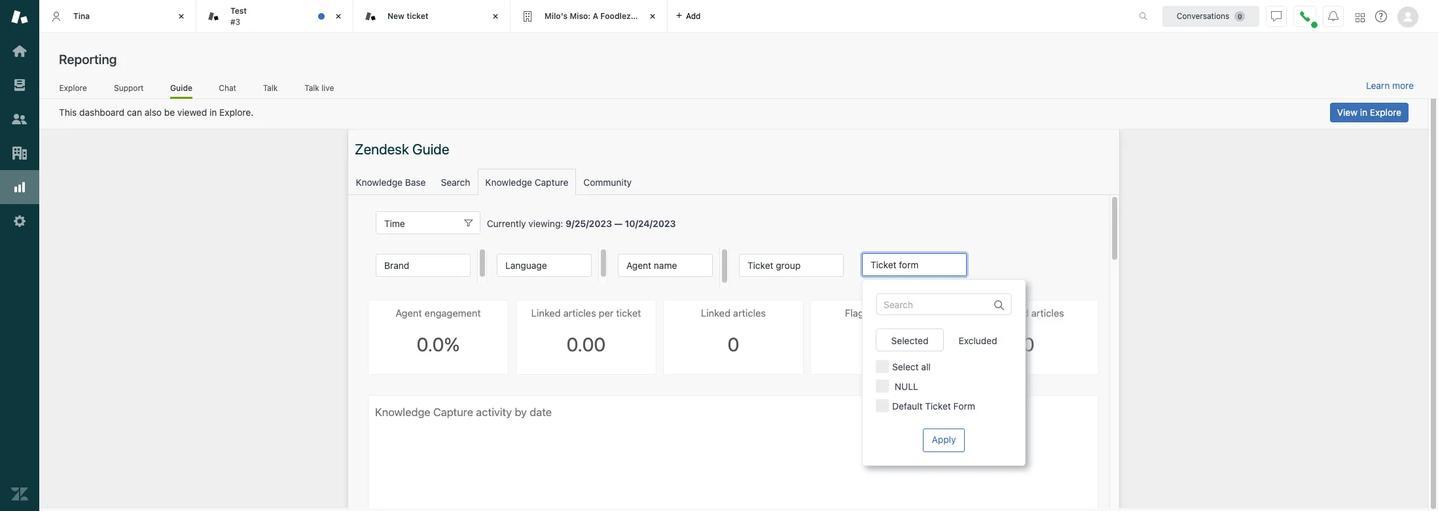 Task type: vqa. For each thing, say whether or not it's contained in the screenshot.
notes
no



Task type: locate. For each thing, give the bounding box(es) containing it.
0 horizontal spatial close image
[[175, 10, 188, 23]]

explore up this
[[59, 83, 87, 93]]

talk for talk
[[263, 83, 278, 93]]

close image left new
[[332, 10, 345, 23]]

0 horizontal spatial talk
[[263, 83, 278, 93]]

1 horizontal spatial talk
[[305, 83, 319, 93]]

close image left add dropdown button
[[646, 10, 659, 23]]

be
[[164, 107, 175, 118]]

tab
[[196, 0, 353, 33]]

in right view
[[1360, 107, 1367, 118]]

1 talk from the left
[[263, 83, 278, 93]]

conversations
[[1177, 11, 1229, 21]]

#3
[[230, 17, 240, 27]]

in right 'viewed' at the top left of page
[[209, 107, 217, 118]]

1 horizontal spatial close image
[[332, 10, 345, 23]]

0 horizontal spatial in
[[209, 107, 217, 118]]

guide
[[170, 83, 192, 93]]

explore down the learn more link
[[1370, 107, 1401, 118]]

explore inside 'button'
[[1370, 107, 1401, 118]]

learn more
[[1366, 80, 1414, 91]]

add
[[686, 11, 701, 21]]

conversations button
[[1162, 6, 1259, 27]]

zendesk products image
[[1356, 13, 1365, 22]]

tabs tab list
[[39, 0, 1125, 33]]

close image inside milo's miso: a foodlez subsidiary tab
[[646, 10, 659, 23]]

reporting image
[[11, 179, 28, 196]]

close image for milo's miso: a foodlez subsidiary
[[646, 10, 659, 23]]

1 horizontal spatial in
[[1360, 107, 1367, 118]]

talk
[[263, 83, 278, 93], [305, 83, 319, 93]]

explore
[[59, 83, 87, 93], [1370, 107, 1401, 118]]

milo's
[[545, 11, 568, 21]]

0 horizontal spatial explore
[[59, 83, 87, 93]]

support link
[[113, 83, 144, 97]]

close image inside tina tab
[[175, 10, 188, 23]]

this dashboard can also be viewed in explore.
[[59, 107, 253, 118]]

can
[[127, 107, 142, 118]]

2 talk from the left
[[305, 83, 319, 93]]

zendesk image
[[11, 486, 28, 503]]

2 close image from the left
[[332, 10, 345, 23]]

notifications image
[[1328, 11, 1339, 21]]

in
[[209, 107, 217, 118], [1360, 107, 1367, 118]]

2 in from the left
[[1360, 107, 1367, 118]]

foodlez
[[600, 11, 631, 21]]

1 horizontal spatial explore
[[1370, 107, 1401, 118]]

button displays agent's chat status as invisible. image
[[1271, 11, 1282, 21]]

live
[[322, 83, 334, 93]]

more
[[1392, 80, 1414, 91]]

explore link
[[59, 83, 87, 97]]

2 horizontal spatial close image
[[646, 10, 659, 23]]

explore.
[[219, 107, 253, 118]]

close image
[[175, 10, 188, 23], [332, 10, 345, 23], [646, 10, 659, 23]]

new
[[387, 11, 404, 21]]

new ticket
[[387, 11, 428, 21]]

1 close image from the left
[[175, 10, 188, 23]]

ticket
[[407, 11, 428, 21]]

talk right chat
[[263, 83, 278, 93]]

tina
[[73, 11, 90, 21]]

talk left live
[[305, 83, 319, 93]]

guide link
[[170, 83, 192, 99]]

1 vertical spatial explore
[[1370, 107, 1401, 118]]

close image left the #3
[[175, 10, 188, 23]]

subsidiary
[[633, 11, 674, 21]]

talk live
[[305, 83, 334, 93]]

reporting
[[59, 52, 117, 67]]

get started image
[[11, 43, 28, 60]]

learn more link
[[1366, 80, 1414, 92]]

views image
[[11, 77, 28, 94]]

new ticket tab
[[353, 0, 511, 33]]

3 close image from the left
[[646, 10, 659, 23]]



Task type: describe. For each thing, give the bounding box(es) containing it.
organizations image
[[11, 145, 28, 162]]

add button
[[668, 0, 709, 32]]

main element
[[0, 0, 39, 511]]

support
[[114, 83, 144, 93]]

milo's miso: a foodlez subsidiary tab
[[511, 0, 674, 33]]

in inside 'button'
[[1360, 107, 1367, 118]]

0 vertical spatial explore
[[59, 83, 87, 93]]

close image
[[489, 10, 502, 23]]

test #3
[[230, 6, 247, 27]]

get help image
[[1375, 10, 1387, 22]]

talk link
[[263, 83, 278, 97]]

viewed
[[177, 107, 207, 118]]

admin image
[[11, 213, 28, 230]]

view in explore
[[1337, 107, 1401, 118]]

test
[[230, 6, 247, 16]]

view in explore button
[[1330, 103, 1409, 122]]

1 in from the left
[[209, 107, 217, 118]]

talk for talk live
[[305, 83, 319, 93]]

talk live link
[[304, 83, 334, 97]]

tina tab
[[39, 0, 196, 33]]

dashboard
[[79, 107, 124, 118]]

also
[[145, 107, 162, 118]]

zendesk support image
[[11, 9, 28, 26]]

milo's miso: a foodlez subsidiary
[[545, 11, 674, 21]]

close image for tina
[[175, 10, 188, 23]]

tab containing test
[[196, 0, 353, 33]]

chat
[[219, 83, 236, 93]]

this
[[59, 107, 77, 118]]

customers image
[[11, 111, 28, 128]]

a
[[593, 11, 598, 21]]

miso:
[[570, 11, 591, 21]]

chat link
[[219, 83, 236, 97]]

learn
[[1366, 80, 1390, 91]]

view
[[1337, 107, 1358, 118]]



